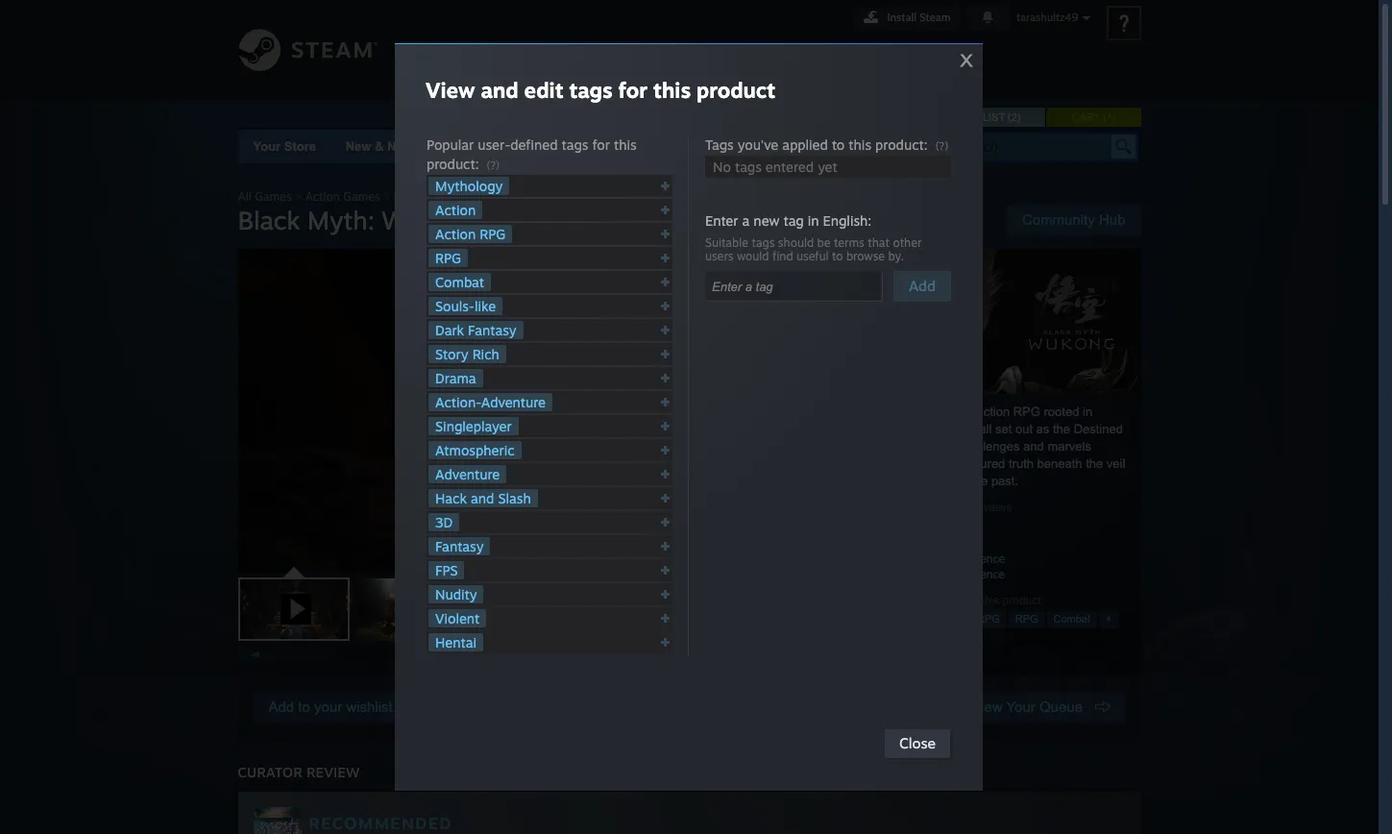Task type: locate. For each thing, give the bounding box(es) containing it.
violent
[[435, 610, 480, 627]]

0 horizontal spatial games
[[255, 189, 292, 204]]

your left store
[[253, 139, 281, 154]]

tags down new
[[752, 236, 775, 250]]

in right tag
[[808, 212, 819, 229]]

you've
[[738, 136, 779, 153]]

3d
[[435, 514, 453, 531]]

0 vertical spatial game
[[930, 553, 961, 566]]

product: inside tags you've applied to this product: (?) no tags entered yet
[[876, 136, 928, 153]]

defined down game science game science
[[899, 594, 937, 607]]

0 vertical spatial action rpg
[[435, 226, 506, 242]]

action
[[977, 405, 1010, 419]]

the down you
[[940, 439, 957, 454]]

0 vertical spatial product:
[[876, 136, 928, 153]]

) for 2
[[1018, 112, 1021, 123]]

defined down edit
[[511, 136, 558, 153]]

action rpg down game science game science
[[945, 613, 1000, 625]]

games
[[255, 189, 292, 204], [343, 189, 380, 204]]

wukong inside black myth: wukong is an action rpg rooted in chinese mythology. you shall set out as the destined one to venture into the challenges and marvels ahead, to uncover the obscured truth beneath the veil of a glorious legend from the past.
[[898, 405, 944, 419]]

2 vertical spatial myth:
[[864, 405, 895, 419]]

0 horizontal spatial action rpg link
[[429, 225, 513, 243]]

adventure inside "link"
[[481, 394, 546, 410]]

combat left + on the right bottom
[[1054, 613, 1091, 625]]

no left user
[[930, 501, 945, 514]]

wishlist
[[346, 699, 393, 715]]

1 horizontal spatial combat
[[1054, 613, 1091, 625]]

Enter a tag text field
[[712, 275, 876, 299]]

rpg left + on the right bottom
[[1016, 613, 1039, 625]]

install steam
[[888, 11, 951, 24]]

0 vertical spatial combat link
[[429, 273, 491, 291]]

action rpg link
[[429, 225, 513, 243], [938, 610, 1007, 629]]

black up chinese
[[830, 405, 861, 419]]

1 horizontal spatial myth:
[[426, 189, 457, 204]]

1 horizontal spatial a
[[844, 474, 851, 488]]

1 vertical spatial rpg link
[[1009, 610, 1045, 629]]

adventure down atmospheric link
[[435, 466, 500, 483]]

black left action link on the left top of the page
[[394, 189, 423, 204]]

new & noteworthy link
[[346, 139, 456, 154]]

1 vertical spatial a
[[844, 474, 851, 488]]

popular user-defined tags for this product: down edit
[[427, 136, 637, 172]]

myth: up chinese
[[864, 405, 895, 419]]

1 horizontal spatial for
[[619, 77, 648, 103]]

> right all games link
[[295, 189, 302, 204]]

in inside enter a new tag in english: suitable tags should be terms that other users would find useful to browse by.
[[808, 212, 819, 229]]

action rpg link down game science game science
[[938, 610, 1007, 629]]

to inside tags you've applied to this product: (?) no tags entered yet
[[832, 136, 845, 153]]

1 vertical spatial game
[[930, 568, 961, 582]]

story rich link
[[429, 345, 506, 363]]

for down game science game science
[[965, 594, 979, 607]]

combat link up the souls- on the top of the page
[[429, 273, 491, 291]]

1 horizontal spatial tarashultz49
[[1017, 11, 1079, 24]]

1 horizontal spatial product:
[[876, 136, 928, 153]]

1 vertical spatial view
[[972, 699, 1003, 715]]

combat up the souls- on the top of the page
[[435, 274, 484, 290]]

1 vertical spatial defined
[[899, 594, 937, 607]]

1 vertical spatial game science link
[[930, 568, 1006, 582]]

mythology.
[[879, 422, 939, 436]]

0 vertical spatial rpg link
[[429, 249, 468, 267]]

wukong down black myth: wukong link
[[382, 205, 478, 236]]

for up shop
[[619, 77, 648, 103]]

hack and slash
[[435, 490, 531, 507]]

this down "tarashultz49" link
[[654, 77, 691, 103]]

black down all games link
[[238, 205, 300, 236]]

2 ( from the left
[[1104, 112, 1107, 123]]

to right be on the top right
[[832, 249, 843, 263]]

violent link
[[429, 609, 487, 628]]

2 games from the left
[[343, 189, 380, 204]]

0 horizontal spatial action rpg
[[435, 226, 506, 242]]

0 vertical spatial popular user-defined tags for this product:
[[427, 136, 637, 172]]

dark fantasy link
[[429, 321, 523, 339]]

view left queue
[[972, 699, 1003, 715]]

chat
[[739, 41, 780, 61]]

in inside black myth: wukong is an action rpg rooted in chinese mythology. you shall set out as the destined one to venture into the challenges and marvels ahead, to uncover the obscured truth beneath the veil of a glorious legend from the past.
[[1083, 405, 1093, 419]]

categories link
[[486, 139, 550, 154]]

ahead,
[[830, 457, 868, 471]]

2 vertical spatial black
[[830, 405, 861, 419]]

is
[[947, 405, 956, 419]]

fantasy up the fps link
[[435, 538, 484, 555]]

souls-like
[[435, 298, 496, 314]]

adventure link
[[429, 465, 507, 483]]

rpg link up the souls- on the top of the page
[[429, 249, 468, 267]]

0 horizontal spatial combat
[[435, 274, 484, 290]]

user-
[[478, 136, 511, 153], [873, 594, 899, 607]]

0 horizontal spatial user-
[[478, 136, 511, 153]]

1 horizontal spatial black
[[394, 189, 423, 204]]

categories
[[486, 139, 550, 154]]

action rpg link down action link on the left top of the page
[[429, 225, 513, 243]]

1 horizontal spatial view
[[972, 699, 1003, 715]]

a
[[743, 212, 750, 229], [844, 474, 851, 488]]

action link
[[429, 201, 483, 219]]

0 vertical spatial in
[[808, 212, 819, 229]]

a right of
[[844, 474, 851, 488]]

suitable
[[706, 236, 749, 250]]

and for edit
[[481, 77, 519, 103]]

community link
[[493, 0, 602, 70]]

1 horizontal spatial (?)
[[936, 139, 949, 153]]

for
[[619, 77, 648, 103], [593, 136, 610, 153], [965, 594, 979, 607]]

install
[[888, 11, 917, 24]]

0 vertical spatial (?)
[[936, 139, 949, 153]]

0 horizontal spatial view
[[426, 77, 475, 103]]

2 game from the top
[[930, 568, 961, 582]]

action down action link on the left top of the page
[[435, 226, 476, 242]]

view inside 'link'
[[972, 699, 1003, 715]]

0 vertical spatial game science link
[[930, 553, 1006, 566]]

your left queue
[[1007, 699, 1036, 715]]

0 vertical spatial a
[[743, 212, 750, 229]]

and
[[481, 77, 519, 103], [1024, 439, 1045, 454], [471, 490, 494, 507]]

myth: down action games link
[[307, 205, 375, 236]]

0 vertical spatial action rpg link
[[429, 225, 513, 243]]

legend
[[902, 474, 939, 488]]

1 vertical spatial wukong
[[382, 205, 478, 236]]

0 horizontal spatial a
[[743, 212, 750, 229]]

1 vertical spatial popular user-defined tags for this product:
[[830, 594, 1045, 607]]

souls-like link
[[429, 297, 503, 315]]

tags down labs
[[735, 159, 762, 175]]

action down game science game science
[[945, 613, 974, 625]]

black for black myth: wukong
[[238, 205, 300, 236]]

1 ) from the left
[[1018, 112, 1021, 123]]

english:
[[823, 212, 872, 229]]

to right add
[[298, 699, 310, 715]]

all
[[238, 189, 252, 204]]

myth: down noteworthy at the top left of page
[[426, 189, 457, 204]]

(?) left search text field
[[936, 139, 949, 153]]

(
[[1008, 112, 1012, 123], [1104, 112, 1107, 123]]

1 vertical spatial no
[[930, 501, 945, 514]]

view your queue
[[972, 699, 1095, 715]]

0 vertical spatial user-
[[478, 136, 511, 153]]

2 horizontal spatial myth:
[[864, 405, 895, 419]]

0 horizontal spatial for
[[593, 136, 610, 153]]

1 vertical spatial and
[[1024, 439, 1045, 454]]

0 horizontal spatial tarashultz49
[[609, 41, 726, 61]]

atmospheric
[[435, 442, 515, 459]]

1 vertical spatial in
[[1083, 405, 1093, 419]]

veil
[[1107, 457, 1126, 471]]

no
[[713, 159, 731, 175], [930, 501, 945, 514]]

1 horizontal spatial action rpg
[[945, 613, 1000, 625]]

1 vertical spatial combat
[[1054, 613, 1091, 625]]

0 horizontal spatial >
[[295, 189, 302, 204]]

1 horizontal spatial in
[[1083, 405, 1093, 419]]

2 ) from the left
[[1113, 112, 1116, 123]]

useful
[[797, 249, 829, 263]]

this down 'view and edit tags for this product'
[[614, 136, 637, 153]]

0 horizontal spatial black
[[238, 205, 300, 236]]

1 horizontal spatial rpg link
[[1009, 610, 1045, 629]]

0 horizontal spatial )
[[1018, 112, 1021, 123]]

no down tags
[[713, 159, 731, 175]]

rpg link left + on the right bottom
[[1009, 610, 1045, 629]]

1 vertical spatial tarashultz49
[[609, 41, 726, 61]]

1 vertical spatial science
[[965, 568, 1006, 582]]

popular
[[427, 136, 474, 153], [830, 594, 870, 607]]

rpg down game science game science
[[977, 613, 1000, 625]]

1 horizontal spatial combat link
[[1047, 610, 1098, 629]]

1 horizontal spatial games
[[343, 189, 380, 204]]

and down adventure link
[[471, 490, 494, 507]]

1 vertical spatial your
[[1007, 699, 1036, 715]]

0 vertical spatial view
[[426, 77, 475, 103]]

souls-
[[435, 298, 475, 314]]

2 science from the top
[[965, 568, 1006, 582]]

0 vertical spatial black
[[394, 189, 423, 204]]

myth:
[[426, 189, 457, 204], [307, 205, 375, 236], [864, 405, 895, 419]]

) up search text field
[[1018, 112, 1021, 123]]

) right "cart"
[[1113, 112, 1116, 123]]

you
[[942, 422, 963, 436]]

0 vertical spatial for
[[619, 77, 648, 103]]

1 horizontal spatial action rpg link
[[938, 610, 1007, 629]]

1 vertical spatial product:
[[427, 156, 479, 172]]

a inside enter a new tag in english: suitable tags should be terms that other users would find useful to browse by.
[[743, 212, 750, 229]]

a inside black myth: wukong is an action rpg rooted in chinese mythology. you shall set out as the destined one to venture into the challenges and marvels ahead, to uncover the obscured truth beneath the veil of a glorious legend from the past.
[[844, 474, 851, 488]]

labs link
[[731, 130, 791, 163]]

2 horizontal spatial black
[[830, 405, 861, 419]]

0 vertical spatial adventure
[[481, 394, 546, 410]]

points
[[580, 139, 618, 154]]

1 > from the left
[[295, 189, 302, 204]]

1 ( from the left
[[1008, 112, 1012, 123]]

and left edit
[[481, 77, 519, 103]]

0 vertical spatial science
[[965, 553, 1006, 566]]

fantasy up rich
[[468, 322, 517, 338]]

this right 'applied'
[[849, 136, 872, 153]]

your store link
[[253, 139, 316, 154]]

0 horizontal spatial popular user-defined tags for this product:
[[427, 136, 637, 172]]

games right all
[[255, 189, 292, 204]]

0 vertical spatial combat
[[435, 274, 484, 290]]

> up black myth: wukong
[[384, 189, 391, 204]]

0 horizontal spatial myth:
[[307, 205, 375, 236]]

wukong down categories
[[460, 189, 505, 204]]

1 vertical spatial action rpg
[[945, 613, 1000, 625]]

and inside black myth: wukong is an action rpg rooted in chinese mythology. you shall set out as the destined one to venture into the challenges and marvels ahead, to uncover the obscured truth beneath the veil of a glorious legend from the past.
[[1024, 439, 1045, 454]]

(?) down categories
[[487, 159, 500, 172]]

in up destined
[[1083, 405, 1093, 419]]

a left new
[[743, 212, 750, 229]]

action-
[[435, 394, 481, 410]]

tarashultz49 link
[[602, 0, 733, 70]]

1 game from the top
[[930, 553, 961, 566]]

0 vertical spatial defined
[[511, 136, 558, 153]]

view and edit tags for this product
[[426, 77, 776, 103]]

1 horizontal spatial popular user-defined tags for this product:
[[830, 594, 1045, 607]]

game
[[930, 553, 961, 566], [930, 568, 961, 582]]

0 vertical spatial popular
[[427, 136, 474, 153]]

for left shop
[[593, 136, 610, 153]]

1 horizontal spatial )
[[1113, 112, 1116, 123]]

reviews
[[974, 501, 1013, 514]]

0 horizontal spatial defined
[[511, 136, 558, 153]]

slash
[[498, 490, 531, 507]]

find
[[773, 249, 794, 263]]

chat link
[[733, 0, 787, 65]]

black for black myth: wukong is an action rpg rooted in chinese mythology. you shall set out as the destined one to venture into the challenges and marvels ahead, to uncover the obscured truth beneath the veil of a glorious legend from the past.
[[830, 405, 861, 419]]

2 vertical spatial and
[[471, 490, 494, 507]]

review
[[307, 764, 360, 781]]

past.
[[992, 474, 1019, 488]]

browse
[[847, 249, 885, 263]]

game science game science
[[930, 553, 1006, 582]]

rpg up out
[[1014, 405, 1041, 419]]

store
[[284, 139, 316, 154]]

enter a new tag in english: suitable tags should be terms that other users would find useful to browse by.
[[706, 212, 922, 263]]

and down as
[[1024, 439, 1045, 454]]

adventure up singleplayer
[[481, 394, 546, 410]]

view for view and edit tags for this product
[[426, 77, 475, 103]]

would
[[737, 249, 769, 263]]

0 horizontal spatial in
[[808, 212, 819, 229]]

1 vertical spatial myth:
[[307, 205, 375, 236]]

black inside black myth: wukong is an action rpg rooted in chinese mythology. you shall set out as the destined one to venture into the challenges and marvels ahead, to uncover the obscured truth beneath the veil of a glorious legend from the past.
[[830, 405, 861, 419]]

1 vertical spatial (?)
[[487, 159, 500, 172]]

1 vertical spatial combat link
[[1047, 610, 1098, 629]]

story rich
[[435, 346, 500, 362]]

your inside view your queue 'link'
[[1007, 699, 1036, 715]]

should
[[778, 236, 814, 250]]

2 vertical spatial for
[[965, 594, 979, 607]]

games up black myth: wukong
[[343, 189, 380, 204]]

1 vertical spatial black
[[238, 205, 300, 236]]

support
[[793, 41, 863, 61]]

tags right categories
[[562, 136, 589, 153]]

1 horizontal spatial (
[[1104, 112, 1107, 123]]

1 horizontal spatial user-
[[873, 594, 899, 607]]

1 science from the top
[[965, 553, 1006, 566]]

tags inside tags you've applied to this product: (?) no tags entered yet
[[735, 159, 762, 175]]

view
[[426, 77, 475, 103], [972, 699, 1003, 715]]

1 horizontal spatial your
[[1007, 699, 1036, 715]]

wukong
[[460, 189, 505, 204], [382, 205, 478, 236], [898, 405, 944, 419]]

1 vertical spatial popular
[[830, 594, 870, 607]]

view down "store"
[[426, 77, 475, 103]]

glorious
[[854, 474, 898, 488]]

popular user-defined tags for this product: down game science game science
[[830, 594, 1045, 607]]

store
[[437, 41, 486, 61]]

0 vertical spatial your
[[253, 139, 281, 154]]

mythology
[[435, 178, 503, 194]]

this inside tags you've applied to this product: (?) no tags entered yet
[[849, 136, 872, 153]]

combat link left + on the right bottom
[[1047, 610, 1098, 629]]

1 vertical spatial adventure
[[435, 466, 500, 483]]

2 > from the left
[[384, 189, 391, 204]]

store link
[[430, 0, 493, 70]]

combat link
[[429, 273, 491, 291], [1047, 610, 1098, 629]]

to down chinese
[[857, 439, 868, 454]]

0 vertical spatial and
[[481, 77, 519, 103]]

( right "cart"
[[1104, 112, 1107, 123]]

0 horizontal spatial your
[[253, 139, 281, 154]]

action rpg down action link on the left top of the page
[[435, 226, 506, 242]]

to inside enter a new tag in english: suitable tags should be terms that other users would find useful to browse by.
[[832, 249, 843, 263]]

product:
[[876, 136, 928, 153], [427, 156, 479, 172], [1003, 594, 1045, 607]]

1 game science link from the top
[[930, 553, 1006, 566]]

2 horizontal spatial for
[[965, 594, 979, 607]]

0 vertical spatial myth:
[[426, 189, 457, 204]]

rooted
[[1044, 405, 1080, 419]]

wukong up the mythology.
[[898, 405, 944, 419]]

to up the yet
[[832, 136, 845, 153]]

cart         ( 1 )
[[1072, 112, 1116, 123]]

popular inside the popular user-defined tags for this product:
[[427, 136, 474, 153]]

fantasy link
[[429, 537, 491, 556]]

( right wishlist
[[1008, 112, 1012, 123]]

to up glorious
[[872, 457, 882, 471]]

tarashultz49
[[1017, 11, 1079, 24], [609, 41, 726, 61]]

myth: inside black myth: wukong is an action rpg rooted in chinese mythology. you shall set out as the destined one to venture into the challenges and marvels ahead, to uncover the obscured truth beneath the veil of a glorious legend from the past.
[[864, 405, 895, 419]]

2 vertical spatial wukong
[[898, 405, 944, 419]]



Task type: describe. For each thing, give the bounding box(es) containing it.
news link
[[668, 130, 731, 163]]

2
[[1012, 112, 1018, 123]]

beneath
[[1038, 457, 1083, 471]]

shop
[[621, 139, 652, 154]]

2 horizontal spatial product:
[[1003, 594, 1045, 607]]

1 vertical spatial fantasy
[[435, 538, 484, 555]]

venture
[[871, 439, 913, 454]]

all games > action games > black myth: wukong
[[238, 189, 505, 204]]

&
[[375, 139, 384, 154]]

community
[[1023, 211, 1096, 228]]

cart
[[1072, 112, 1101, 123]]

wishlist                 ( 2 )
[[956, 112, 1021, 123]]

support link
[[787, 0, 870, 65]]

no inside tags you've applied to this product: (?) no tags entered yet
[[713, 159, 731, 175]]

1 horizontal spatial defined
[[899, 594, 937, 607]]

no user reviews
[[930, 501, 1013, 514]]

action-adventure link
[[429, 393, 553, 411]]

like
[[475, 298, 496, 314]]

( for 1
[[1104, 112, 1107, 123]]

this inside the popular user-defined tags for this product:
[[614, 136, 637, 153]]

into
[[916, 439, 936, 454]]

labs
[[747, 139, 776, 154]]

enter
[[706, 212, 739, 229]]

+
[[1106, 613, 1113, 625]]

tag
[[784, 212, 804, 229]]

applied
[[783, 136, 828, 153]]

tags you've applied to this product: (?) no tags entered yet
[[706, 136, 949, 175]]

truth
[[1009, 457, 1034, 471]]

action up black myth: wukong
[[305, 189, 340, 204]]

this down game science game science
[[982, 594, 1000, 607]]

edit
[[524, 77, 564, 103]]

user
[[948, 501, 970, 514]]

users
[[706, 249, 734, 263]]

0 horizontal spatial rpg link
[[429, 249, 468, 267]]

queue
[[1040, 699, 1083, 715]]

combat for right combat link
[[1054, 613, 1091, 625]]

wukong for black myth: wukong is an action rpg rooted in chinese mythology. you shall set out as the destined one to venture into the challenges and marvels ahead, to uncover the obscured truth beneath the veil of a glorious legend from the past.
[[898, 405, 944, 419]]

recommended
[[309, 813, 453, 833]]

your store
[[253, 139, 316, 154]]

community hub link
[[1007, 205, 1141, 236]]

3d link
[[429, 513, 460, 532]]

one
[[830, 439, 854, 454]]

action down mythology link on the left
[[435, 202, 476, 218]]

tags right edit
[[569, 77, 613, 103]]

the down rooted
[[1053, 422, 1071, 436]]

as
[[1037, 422, 1050, 436]]

challenges
[[961, 439, 1020, 454]]

dark
[[435, 322, 464, 338]]

1
[[1107, 112, 1113, 123]]

user- inside the popular user-defined tags for this product:
[[478, 136, 511, 153]]

1 games from the left
[[255, 189, 292, 204]]

add
[[269, 699, 294, 715]]

install steam link
[[854, 6, 960, 29]]

combat for the left combat link
[[435, 274, 484, 290]]

story
[[435, 346, 469, 362]]

search text field
[[958, 135, 1107, 160]]

be
[[818, 236, 831, 250]]

the left veil
[[1086, 457, 1104, 471]]

rpg up the souls- on the top of the page
[[435, 250, 461, 266]]

0 horizontal spatial product:
[[427, 156, 479, 172]]

the up from
[[934, 457, 951, 471]]

new
[[346, 139, 371, 154]]

hentai link
[[429, 633, 484, 652]]

tags inside enter a new tag in english: suitable tags should be terms that other users would find useful to browse by.
[[752, 236, 775, 250]]

0 horizontal spatial (?)
[[487, 159, 500, 172]]

nudity
[[435, 586, 477, 603]]

0 vertical spatial tarashultz49
[[1017, 11, 1079, 24]]

tags down game science game science
[[940, 594, 962, 607]]

out
[[1016, 422, 1033, 436]]

entered
[[766, 159, 814, 175]]

marvels
[[1048, 439, 1092, 454]]

community hub
[[1023, 211, 1126, 228]]

rpg down action link on the left top of the page
[[480, 226, 506, 242]]

rich
[[473, 346, 500, 362]]

noteworthy
[[387, 139, 456, 154]]

destined
[[1074, 422, 1124, 436]]

myth: for black myth: wukong is an action rpg rooted in chinese mythology. you shall set out as the destined one to venture into the challenges and marvels ahead, to uncover the obscured truth beneath the veil of a glorious legend from the past.
[[864, 405, 895, 419]]

(?) inside tags you've applied to this product: (?) no tags entered yet
[[936, 139, 949, 153]]

) for 1
[[1113, 112, 1116, 123]]

of
[[830, 474, 840, 488]]

curator
[[238, 764, 303, 781]]

drama
[[435, 370, 476, 386]]

for inside the popular user-defined tags for this product:
[[593, 136, 610, 153]]

0 vertical spatial fantasy
[[468, 322, 517, 338]]

your
[[314, 699, 342, 715]]

black myth: wukong link
[[394, 189, 505, 204]]

and for slash
[[471, 490, 494, 507]]

points shop link
[[564, 130, 668, 163]]

0 vertical spatial wukong
[[460, 189, 505, 204]]

yet
[[818, 159, 838, 175]]

0 horizontal spatial combat link
[[429, 273, 491, 291]]

defined inside the popular user-defined tags for this product:
[[511, 136, 558, 153]]

rpg inside black myth: wukong is an action rpg rooted in chinese mythology. you shall set out as the destined one to venture into the challenges and marvels ahead, to uncover the obscured truth beneath the veil of a glorious legend from the past.
[[1014, 405, 1041, 419]]

singleplayer link
[[429, 417, 519, 435]]

add to your wishlist link
[[253, 692, 408, 723]]

1 vertical spatial user-
[[873, 594, 899, 607]]

that
[[868, 236, 890, 250]]

curator review
[[238, 764, 360, 781]]

myth: for black myth: wukong
[[307, 205, 375, 236]]

nudity link
[[429, 585, 484, 604]]

wukong for black myth: wukong
[[382, 205, 478, 236]]

fps link
[[429, 561, 465, 580]]

hack
[[435, 490, 467, 507]]

an
[[960, 405, 974, 419]]

other
[[893, 236, 922, 250]]

2 game science link from the top
[[930, 568, 1006, 582]]

add to your wishlist
[[269, 699, 393, 715]]

black myth: wukong
[[238, 205, 478, 236]]

view for view your queue
[[972, 699, 1003, 715]]

news
[[683, 139, 716, 154]]

terms
[[834, 236, 865, 250]]

action-adventure
[[435, 394, 546, 410]]

points shop
[[580, 139, 652, 154]]

by.
[[889, 249, 904, 263]]

( for 2
[[1008, 112, 1012, 123]]

the down obscured
[[971, 474, 988, 488]]

1 horizontal spatial no
[[930, 501, 945, 514]]

chinese
[[830, 422, 876, 436]]

mythology link
[[429, 177, 510, 195]]

new
[[754, 212, 780, 229]]



Task type: vqa. For each thing, say whether or not it's contained in the screenshot.
tarashultz49
yes



